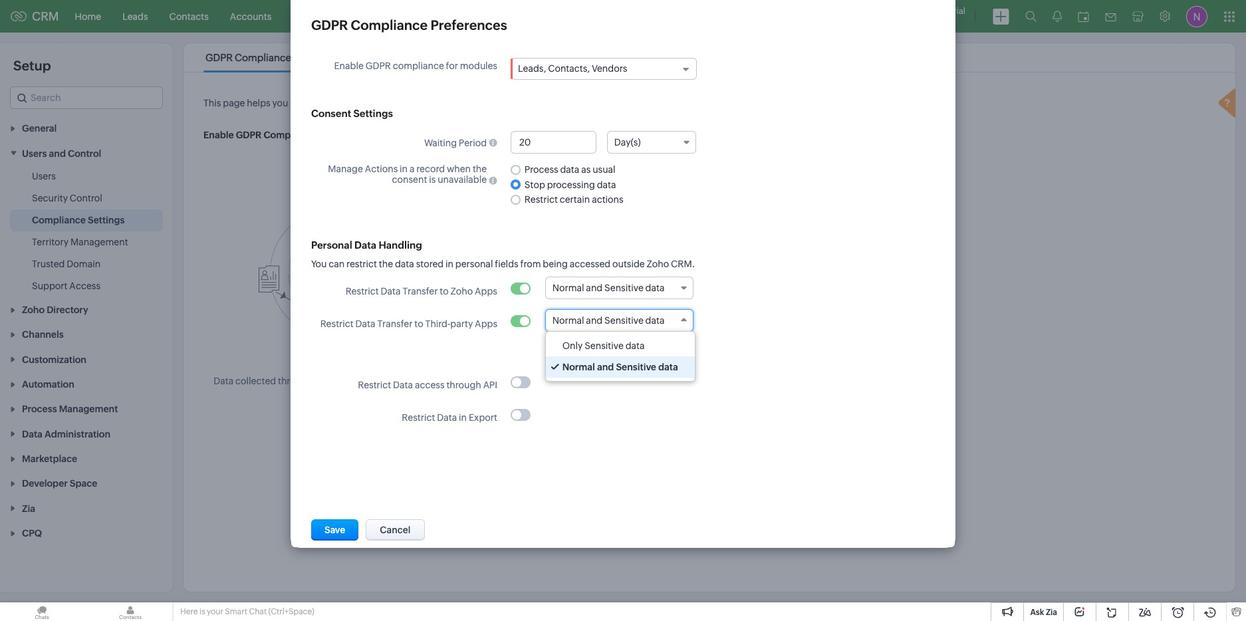 Task type: vqa. For each thing, say whether or not it's contained in the screenshot.
Meetings
yes



Task type: locate. For each thing, give the bounding box(es) containing it.
settings up management on the top left of page
[[88, 215, 125, 225]]

compliance settings link
[[32, 213, 125, 227]]

stored
[[416, 259, 444, 269]]

0 vertical spatial normal and sensitive data
[[552, 283, 665, 293]]

signals element
[[1045, 0, 1070, 33]]

leads link
[[112, 0, 159, 32]]

enable
[[334, 61, 364, 71], [204, 130, 234, 140]]

0 horizontal spatial of
[[574, 377, 583, 388]]

compliance for hipaa compliance
[[346, 52, 403, 63]]

0 vertical spatial for
[[446, 61, 458, 71]]

0 horizontal spatial in
[[400, 164, 408, 174]]

in
[[400, 164, 408, 174], [446, 259, 454, 269], [459, 412, 467, 423]]

customers up day(s)
[[615, 98, 661, 108]]

data up collection
[[356, 319, 375, 329]]

(ctrl+space)
[[268, 607, 314, 617]]

normal and sensitive data option
[[546, 357, 695, 378]]

0 vertical spatial normal and sensitive data field
[[545, 277, 693, 299]]

crm left home at left
[[32, 9, 59, 23]]

personal right api on the left of page
[[513, 377, 551, 388]]

record
[[417, 164, 445, 174]]

through left api on the left of page
[[447, 380, 481, 390]]

through left various
[[278, 376, 313, 386]]

in left export
[[459, 412, 467, 423]]

users inside dropdown button
[[22, 148, 47, 159]]

be
[[400, 376, 411, 386]]

for left modules
[[446, 61, 458, 71]]

1 vertical spatial enable
[[204, 130, 234, 140]]

normal down being
[[552, 283, 584, 293]]

0 vertical spatial zoho
[[647, 259, 669, 269]]

users up users link at the top of the page
[[22, 148, 47, 159]]

settings inside users and control region
[[88, 215, 125, 225]]

1 horizontal spatial the
[[473, 164, 487, 174]]

management
[[70, 237, 128, 247]]

settings
[[319, 130, 355, 140]]

restrict data transfer to zoho apps
[[346, 286, 497, 297]]

data up restrict data transfer to third-party apps
[[381, 286, 401, 297]]

customers down processing at the bottom left of page
[[585, 377, 631, 388]]

1 horizontal spatial through
[[447, 380, 481, 390]]

0 vertical spatial enable
[[334, 61, 364, 71]]

settings for consent settings
[[354, 108, 393, 119]]

1 horizontal spatial you
[[343, 98, 358, 108]]

None text field
[[511, 132, 596, 153]]

normal and sensitive data down accessed
[[552, 283, 665, 293]]

0 vertical spatial control
[[68, 148, 101, 159]]

in for data
[[459, 412, 467, 423]]

list box containing only sensitive data
[[546, 332, 695, 381]]

0 vertical spatial settings
[[354, 108, 393, 119]]

0 horizontal spatial the
[[379, 259, 393, 269]]

1 vertical spatial manage
[[477, 377, 511, 388]]

0 horizontal spatial manage
[[328, 164, 363, 174]]

enable for enable gdpr compliance for modules
[[334, 61, 364, 71]]

profile element
[[1179, 0, 1216, 32]]

in inside manage actions in a record when the consent is unavailable
[[400, 164, 408, 174]]

know down collection
[[309, 386, 333, 397]]

0 vertical spatial of
[[583, 98, 592, 108]]

personal left fields
[[455, 259, 493, 269]]

users and control
[[22, 148, 101, 159]]

list box
[[546, 332, 695, 381]]

transfer down the stored
[[403, 286, 438, 297]]

restrict for restrict data in export
[[402, 412, 435, 423]]

is right here
[[199, 607, 205, 617]]

crm link
[[11, 9, 59, 23]]

the down handling
[[379, 259, 393, 269]]

apps
[[475, 286, 497, 297], [475, 319, 497, 329], [582, 344, 604, 355]]

1 normal and sensitive data field from the top
[[545, 277, 693, 299]]

inside
[[632, 377, 658, 388]]

0 vertical spatial manage
[[328, 164, 363, 174]]

you
[[272, 98, 288, 108], [343, 98, 358, 108]]

1 horizontal spatial enable
[[334, 61, 364, 71]]

manage inside manage actions in a record when the consent is unavailable
[[328, 164, 363, 174]]

your left organization.
[[770, 98, 790, 108]]

in left a
[[400, 164, 408, 174]]

gdpr
[[311, 17, 348, 33], [206, 52, 233, 63], [366, 61, 391, 71], [729, 98, 754, 108], [236, 130, 262, 140]]

and inside users and control dropdown button
[[49, 148, 66, 159]]

0 horizontal spatial enable
[[204, 130, 234, 140]]

data
[[354, 239, 376, 251], [381, 286, 401, 297], [356, 319, 375, 329], [297, 358, 319, 369], [540, 359, 562, 370], [214, 376, 234, 386], [393, 380, 413, 390], [437, 412, 457, 423]]

your
[[594, 98, 613, 108], [770, 98, 790, 108], [207, 607, 223, 617]]

to
[[384, 98, 393, 108], [663, 98, 672, 108], [440, 286, 449, 297], [415, 319, 423, 329]]

handling
[[379, 239, 422, 251]]

more down processing at the bottom left of page
[[581, 388, 603, 398]]

personal inside data processing manage personal data of customers inside crm know more
[[513, 377, 551, 388]]

0 horizontal spatial for
[[446, 61, 458, 71]]

in right the stored
[[446, 259, 454, 269]]

reports
[[486, 11, 520, 22]]

compliance settings
[[32, 215, 125, 225]]

for right with
[[756, 98, 769, 108]]

to right want
[[384, 98, 393, 108]]

the
[[473, 164, 487, 174], [379, 259, 393, 269]]

data left export
[[437, 412, 457, 423]]

2 normal and sensitive data field from the top
[[545, 309, 693, 332]]

is inside manage actions in a record when the consent is unavailable
[[429, 174, 436, 185]]

from
[[520, 259, 541, 269]]

0 vertical spatial is
[[429, 174, 436, 185]]

1 vertical spatial is
[[199, 607, 205, 617]]

1 horizontal spatial know
[[554, 388, 579, 398]]

contacts
[[169, 11, 209, 22]]

control inside region
[[70, 193, 102, 203]]

normal and sensitive data down only sensitive data option
[[562, 362, 678, 372]]

the right when
[[473, 164, 487, 174]]

to down the stored
[[440, 286, 449, 297]]

1 vertical spatial normal
[[552, 315, 584, 326]]

sources
[[348, 376, 382, 386]]

0 horizontal spatial crm
[[32, 9, 59, 23]]

0 vertical spatial the
[[473, 164, 487, 174]]

meetings link
[[372, 0, 433, 32]]

actions
[[365, 164, 398, 174]]

manage
[[328, 164, 363, 174], [477, 377, 511, 388]]

0 vertical spatial normal
[[552, 283, 584, 293]]

1 vertical spatial apps
[[475, 319, 497, 329]]

period
[[459, 137, 487, 148]]

control up compliance settings link
[[70, 193, 102, 203]]

of down processing at the bottom left of page
[[574, 377, 583, 388]]

in for actions
[[400, 164, 408, 174]]

1 horizontal spatial your
[[594, 98, 613, 108]]

restrict down stop
[[525, 194, 558, 205]]

deals
[[293, 11, 317, 22]]

restrict up collection
[[320, 319, 354, 329]]

users
[[22, 148, 47, 159], [32, 171, 56, 181]]

with
[[708, 98, 727, 108]]

enable up how
[[334, 61, 364, 71]]

1 vertical spatial transfer
[[377, 319, 413, 329]]

sensitive up 'inside'
[[616, 362, 656, 372]]

personal
[[523, 98, 560, 108], [455, 259, 493, 269], [513, 377, 551, 388]]

1 vertical spatial customers
[[585, 377, 631, 388]]

transfer
[[403, 286, 438, 297], [377, 319, 413, 329]]

users inside region
[[32, 171, 56, 181]]

calendar image
[[1078, 11, 1089, 22]]

1 horizontal spatial more
[[581, 388, 603, 398]]

control
[[68, 148, 101, 159], [70, 193, 102, 203]]

data
[[562, 98, 581, 108], [560, 165, 580, 175], [597, 179, 616, 190], [395, 259, 414, 269], [646, 283, 665, 293], [646, 315, 665, 326], [626, 341, 645, 351], [658, 362, 678, 372], [553, 377, 572, 388]]

gdpr compliance preferences
[[311, 17, 507, 33]]

1 vertical spatial users
[[32, 171, 56, 181]]

waiting period
[[424, 137, 487, 148]]

1 vertical spatial crm
[[660, 377, 681, 388]]

1 horizontal spatial settings
[[354, 108, 393, 119]]

1 horizontal spatial in
[[446, 259, 454, 269]]

here is your smart chat (ctrl+space)
[[180, 607, 314, 617]]

restrict left be
[[358, 380, 391, 390]]

leads
[[122, 11, 148, 22]]

third-
[[425, 319, 450, 329]]

0 vertical spatial transfer
[[403, 286, 438, 297]]

manage,
[[429, 98, 466, 108]]

collected
[[235, 376, 276, 386]]

crm
[[32, 9, 59, 23], [660, 377, 681, 388]]

0 vertical spatial users
[[22, 148, 47, 159]]

trial
[[949, 6, 966, 16]]

2 vertical spatial normal and sensitive data
[[562, 362, 678, 372]]

normal and sensitive data
[[552, 283, 665, 293], [552, 315, 665, 326], [562, 362, 678, 372]]

1 vertical spatial in
[[446, 259, 454, 269]]

restrict
[[347, 259, 377, 269]]

0 horizontal spatial you
[[272, 98, 288, 108]]

0 horizontal spatial through
[[278, 376, 313, 386]]

normal and sensitive data for restrict data transfer to zoho apps
[[552, 283, 665, 293]]

tasks
[[338, 11, 361, 22]]

personal down leads,
[[523, 98, 560, 108]]

enterprise-
[[905, 6, 949, 16]]

0 horizontal spatial know
[[309, 386, 333, 397]]

manage down settings
[[328, 164, 363, 174]]

1 vertical spatial of
[[574, 377, 583, 388]]

Day(s) field
[[607, 131, 696, 154]]

process
[[487, 98, 521, 108]]

2 vertical spatial normal
[[562, 362, 595, 372]]

sensitive up processing at the bottom left of page
[[585, 341, 624, 351]]

manage up export
[[477, 377, 511, 388]]

you right helps
[[272, 98, 288, 108]]

1 horizontal spatial is
[[429, 174, 436, 185]]

1 vertical spatial zoho
[[451, 286, 473, 297]]

normal and sensitive data field up only sensitive data option
[[545, 309, 693, 332]]

apps right party
[[475, 319, 497, 329]]

fields
[[495, 259, 519, 269]]

0 horizontal spatial settings
[[88, 215, 125, 225]]

you right how
[[343, 98, 358, 108]]

settings left handle,
[[354, 108, 393, 119]]

0 vertical spatial in
[[400, 164, 408, 174]]

restrict down "restrict data access through api" at the left
[[402, 412, 435, 423]]

and up users link at the top of the page
[[49, 148, 66, 159]]

compliance for gdpr compliance preferences
[[351, 17, 428, 33]]

1 horizontal spatial crm
[[660, 377, 681, 388]]

compliance inside users and control region
[[32, 215, 86, 225]]

Normal and Sensitive data field
[[545, 277, 693, 299], [545, 309, 693, 332]]

normal and sensitive data inside option
[[562, 362, 678, 372]]

enable down this
[[204, 130, 234, 140]]

restrict down "restrict"
[[346, 286, 379, 297]]

more down collection
[[335, 386, 358, 397]]

sensitive up only sensitive data option
[[605, 315, 644, 326]]

normal up only
[[552, 315, 584, 326]]

users and control region
[[0, 165, 173, 297]]

security control link
[[32, 191, 102, 205]]

gdpr up want
[[366, 61, 391, 71]]

control up security control link
[[68, 148, 101, 159]]

1 horizontal spatial manage
[[477, 377, 511, 388]]

of
[[583, 98, 592, 108], [574, 377, 583, 388]]

apps down the you can restrict the data stored in personal fields from being accessed outside zoho crm.
[[475, 286, 497, 297]]

normal and sensitive data field for restrict data transfer to third-party apps
[[545, 309, 693, 332]]

1 vertical spatial settings
[[88, 215, 125, 225]]

apps up processing at the bottom left of page
[[582, 344, 604, 355]]

and down only sensitive data
[[597, 362, 614, 372]]

to left comply
[[663, 98, 672, 108]]

of down leads, contacts, vendors
[[583, 98, 592, 108]]

as
[[581, 165, 591, 175]]

settings for compliance settings
[[88, 215, 125, 225]]

contacts image
[[88, 603, 172, 621]]

know
[[309, 386, 333, 397], [554, 388, 579, 398]]

transfer down "restrict data transfer to zoho apps" on the left top of page
[[377, 319, 413, 329]]

data up various
[[297, 358, 319, 369]]

normal and sensitive data up only sensitive data
[[552, 315, 665, 326]]

help image
[[1216, 86, 1242, 123]]

crm right 'inside'
[[660, 377, 681, 388]]

data down select
[[540, 359, 562, 370]]

normal down the "select apps"
[[562, 362, 595, 372]]

access
[[69, 280, 100, 291]]

here
[[180, 607, 198, 617]]

and down accessed
[[586, 283, 603, 293]]

1 vertical spatial control
[[70, 193, 102, 203]]

api
[[483, 380, 497, 390]]

to left third-
[[415, 319, 423, 329]]

signals image
[[1053, 11, 1062, 22]]

your down vendors
[[594, 98, 613, 108]]

2 vertical spatial in
[[459, 412, 467, 423]]

0 horizontal spatial more
[[335, 386, 358, 397]]

gdpr compliance link
[[204, 52, 293, 63]]

calls
[[444, 11, 465, 22]]

gdpr up this
[[206, 52, 233, 63]]

0 vertical spatial customers
[[615, 98, 661, 108]]

is right consent
[[429, 174, 436, 185]]

comply
[[674, 98, 706, 108]]

users for users and control
[[22, 148, 47, 159]]

modules
[[460, 61, 497, 71]]

know down processing at the bottom left of page
[[554, 388, 579, 398]]

users up security
[[32, 171, 56, 181]]

1 vertical spatial normal and sensitive data field
[[545, 309, 693, 332]]

zoho up party
[[451, 286, 473, 297]]

zoho left "crm."
[[647, 259, 669, 269]]

your left smart
[[207, 607, 223, 617]]

support
[[32, 280, 67, 291]]

1 vertical spatial normal and sensitive data
[[552, 315, 665, 326]]

select apps
[[553, 344, 604, 355]]

restrict certain actions
[[525, 194, 624, 205]]

1 horizontal spatial for
[[756, 98, 769, 108]]

2 vertical spatial personal
[[513, 377, 551, 388]]

normal and sensitive data field down the outside
[[545, 277, 693, 299]]

through
[[278, 376, 313, 386], [447, 380, 481, 390]]

know inside data processing manage personal data of customers inside crm know more
[[554, 388, 579, 398]]

process data as usual
[[525, 165, 616, 175]]

2 horizontal spatial in
[[459, 412, 467, 423]]

0 horizontal spatial your
[[207, 607, 223, 617]]



Task type: describe. For each thing, give the bounding box(es) containing it.
1 vertical spatial personal
[[455, 259, 493, 269]]

2 vertical spatial apps
[[582, 344, 604, 355]]

hipaa compliance link
[[313, 52, 405, 63]]

domain
[[67, 259, 101, 269]]

how
[[322, 98, 341, 108]]

data up "restrict"
[[354, 239, 376, 251]]

captured
[[413, 376, 453, 386]]

through inside data collection data collected through various sources will be captured know more
[[278, 376, 313, 386]]

personal
[[311, 239, 352, 251]]

territory
[[32, 237, 69, 247]]

this
[[204, 98, 221, 108]]

profile image
[[1187, 6, 1208, 27]]

customers inside data processing manage personal data of customers inside crm know more
[[585, 377, 631, 388]]

and left process
[[468, 98, 485, 108]]

1 vertical spatial for
[[756, 98, 769, 108]]

data processing manage personal data of customers inside crm know more
[[477, 359, 681, 398]]

0 vertical spatial crm
[[32, 9, 59, 23]]

restrict for restrict data transfer to third-party apps
[[320, 319, 354, 329]]

control inside dropdown button
[[68, 148, 101, 159]]

security control
[[32, 193, 102, 203]]

restrict data access through api
[[358, 380, 497, 390]]

select
[[553, 344, 580, 355]]

security
[[32, 193, 68, 203]]

normal and sensitive data for restrict data transfer to third-party apps
[[552, 315, 665, 326]]

normal for restrict data transfer to zoho apps
[[552, 283, 584, 293]]

leads,
[[518, 63, 546, 74]]

territory management
[[32, 237, 128, 247]]

upgrade
[[916, 17, 954, 26]]

of inside data processing manage personal data of customers inside crm know more
[[574, 377, 583, 388]]

2 horizontal spatial your
[[770, 98, 790, 108]]

1 vertical spatial the
[[379, 259, 393, 269]]

data collection data collected through various sources will be captured know more
[[214, 358, 453, 397]]

sensitive down the outside
[[605, 283, 644, 293]]

you can restrict the data stored in personal fields from being accessed outside zoho crm.
[[311, 259, 695, 269]]

transfer for zoho
[[403, 286, 438, 297]]

certain
[[560, 194, 590, 205]]

the inside manage actions in a record when the consent is unavailable
[[473, 164, 487, 174]]

outside
[[613, 259, 645, 269]]

enable gdpr compliance settings
[[204, 130, 355, 140]]

hipaa
[[315, 52, 344, 63]]

create menu element
[[985, 0, 1018, 32]]

territory management link
[[32, 235, 128, 249]]

usual
[[593, 165, 616, 175]]

organization.
[[792, 98, 849, 108]]

ask zia
[[1031, 608, 1057, 617]]

normal inside normal and sensitive data option
[[562, 362, 595, 372]]

can
[[329, 259, 345, 269]]

data inside data processing manage personal data of customers inside crm know more
[[553, 377, 572, 388]]

2 you from the left
[[343, 98, 358, 108]]

manage inside data processing manage personal data of customers inside crm know more
[[477, 377, 511, 388]]

export
[[469, 412, 497, 423]]

1 you from the left
[[272, 98, 288, 108]]

users for users
[[32, 171, 56, 181]]

0 vertical spatial apps
[[475, 286, 497, 297]]

normal and sensitive data field for restrict data transfer to zoho apps
[[545, 277, 693, 299]]

cancel button
[[366, 519, 425, 541]]

data left collected
[[214, 376, 234, 386]]

only sensitive data option
[[546, 335, 695, 357]]

reports link
[[476, 0, 531, 32]]

accounts
[[230, 11, 272, 22]]

personal data handling
[[311, 239, 422, 251]]

zia
[[1046, 608, 1057, 617]]

handle,
[[394, 98, 427, 108]]

contacts link
[[159, 0, 219, 32]]

will
[[384, 376, 398, 386]]

processing
[[547, 179, 595, 190]]

more inside data processing manage personal data of customers inside crm know more
[[581, 388, 603, 398]]

collection
[[321, 358, 370, 369]]

manage actions in a record when the consent is unavailable
[[328, 164, 487, 185]]

meetings
[[383, 11, 423, 22]]

accounts link
[[219, 0, 282, 32]]

home link
[[64, 0, 112, 32]]

this page helps you decide how you want to handle, manage, and process personal data of your customers to comply with gdpr for your organization.
[[204, 98, 849, 108]]

data inside data processing manage personal data of customers inside crm know more
[[540, 359, 562, 370]]

and up only sensitive data
[[586, 315, 603, 326]]

1 horizontal spatial of
[[583, 98, 592, 108]]

0 horizontal spatial zoho
[[451, 286, 473, 297]]

various
[[315, 376, 346, 386]]

process
[[525, 165, 558, 175]]

save
[[325, 525, 345, 535]]

compliance for gdpr compliance
[[235, 52, 291, 63]]

consent
[[311, 108, 351, 119]]

normal for restrict data transfer to third-party apps
[[552, 315, 584, 326]]

gdpr down helps
[[236, 130, 262, 140]]

helps
[[247, 98, 270, 108]]

hipaa compliance
[[315, 52, 403, 63]]

gdpr up hipaa
[[311, 17, 348, 33]]

create menu image
[[993, 8, 1010, 24]]

support access
[[32, 280, 100, 291]]

enable for enable gdpr compliance settings
[[204, 130, 234, 140]]

access
[[415, 380, 445, 390]]

accessed
[[570, 259, 611, 269]]

ask
[[1031, 608, 1044, 617]]

only
[[562, 341, 583, 351]]

want
[[360, 98, 382, 108]]

gdpr compliance
[[206, 52, 291, 63]]

home
[[75, 11, 101, 22]]

0 horizontal spatial is
[[199, 607, 205, 617]]

processing
[[565, 359, 617, 370]]

waiting
[[424, 137, 457, 148]]

gdpr right with
[[729, 98, 754, 108]]

you
[[311, 259, 327, 269]]

users link
[[32, 169, 56, 183]]

decide
[[290, 98, 320, 108]]

when
[[447, 164, 471, 174]]

1 horizontal spatial zoho
[[647, 259, 669, 269]]

crm inside data processing manage personal data of customers inside crm know more
[[660, 377, 681, 388]]

vendors
[[592, 63, 627, 74]]

tasks link
[[327, 0, 372, 32]]

stop
[[525, 179, 545, 190]]

contacts,
[[548, 63, 590, 74]]

enable gdpr compliance for modules
[[334, 61, 497, 71]]

unavailable
[[438, 174, 487, 185]]

trusted domain link
[[32, 257, 101, 270]]

more inside data collection data collected through various sources will be captured know more
[[335, 386, 358, 397]]

restrict for restrict data transfer to zoho apps
[[346, 286, 379, 297]]

compliance
[[393, 61, 444, 71]]

restrict data in export
[[402, 412, 497, 423]]

and inside normal and sensitive data option
[[597, 362, 614, 372]]

consent settings
[[311, 108, 393, 119]]

restrict for restrict certain actions
[[525, 194, 558, 205]]

page
[[223, 98, 245, 108]]

0 vertical spatial personal
[[523, 98, 560, 108]]

restrict data transfer to third-party apps
[[320, 319, 497, 329]]

data left access
[[393, 380, 413, 390]]

setup
[[13, 58, 51, 73]]

day(s)
[[614, 137, 641, 148]]

trusted domain
[[32, 259, 101, 269]]

restrict for restrict data access through api
[[358, 380, 391, 390]]

know inside data collection data collected through various sources will be captured know more
[[309, 386, 333, 397]]

chats image
[[0, 603, 84, 621]]

deals link
[[282, 0, 327, 32]]

transfer for third-
[[377, 319, 413, 329]]



